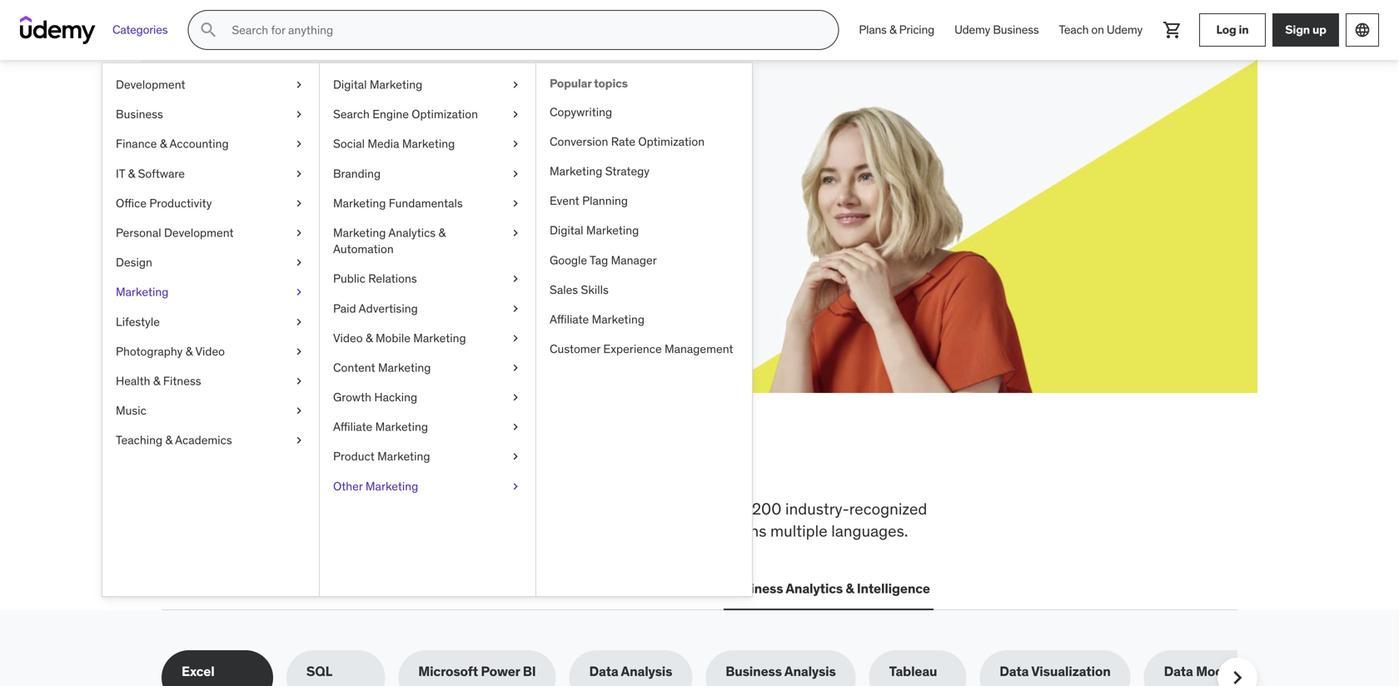 Task type: vqa. For each thing, say whether or not it's contained in the screenshot.
MORE
no



Task type: describe. For each thing, give the bounding box(es) containing it.
conversion rate optimization link
[[536, 127, 752, 157]]

event planning
[[550, 193, 628, 208]]

personal development
[[116, 225, 234, 240]]

music
[[116, 403, 146, 418]]

plans & pricing link
[[849, 10, 945, 50]]

content
[[333, 360, 375, 375]]

recognized
[[849, 499, 928, 519]]

relations
[[368, 271, 417, 286]]

branding link
[[320, 159, 536, 189]]

tag
[[590, 253, 608, 268]]

all the skills you need in one place
[[162, 444, 716, 487]]

paid advertising
[[333, 301, 418, 316]]

pricing
[[899, 22, 935, 37]]

xsmall image for paid advertising
[[509, 301, 522, 317]]

teaching
[[116, 433, 163, 448]]

optimization for marketing strategy
[[638, 134, 705, 149]]

workplace
[[280, 499, 353, 519]]

xsmall image for video & mobile marketing
[[509, 330, 522, 346]]

plans
[[859, 22, 887, 37]]

future
[[410, 132, 492, 167]]

xsmall image for social media marketing
[[509, 136, 522, 152]]

business for business analytics & intelligence
[[727, 580, 783, 597]]

marketing fundamentals
[[333, 196, 463, 211]]

sales
[[550, 282, 578, 297]]

you
[[372, 444, 432, 487]]

well-
[[411, 521, 445, 541]]

xsmall image for affiliate marketing
[[509, 419, 522, 435]]

potential
[[298, 174, 351, 191]]

0 horizontal spatial your
[[270, 174, 295, 191]]

product marketing link
[[320, 442, 536, 472]]

analysis for data analysis
[[621, 663, 673, 680]]

xsmall image for office productivity
[[292, 195, 306, 212]]

teach on udemy
[[1059, 22, 1143, 37]]

& inside button
[[846, 580, 854, 597]]

xsmall image for branding
[[509, 166, 522, 182]]

product marketing
[[333, 449, 430, 464]]

covering critical workplace skills to technical topics, including prep content for over 200 industry-recognized certifications, our catalog supports well-rounded professional development and spans multiple languages.
[[162, 499, 928, 541]]

social media marketing link
[[320, 129, 536, 159]]

place
[[629, 444, 716, 487]]

0 horizontal spatial digital marketing link
[[320, 70, 536, 100]]

customer experience management link
[[536, 335, 752, 364]]

digital for the leftmost digital marketing link
[[333, 77, 367, 92]]

xsmall image for personal development
[[292, 225, 306, 241]]

skills for your future expand your potential with a course. starting at just $12.99 through dec 15.
[[222, 132, 528, 209]]

communication button
[[605, 569, 710, 609]]

affiliate for bottom "affiliate marketing" link
[[333, 420, 373, 435]]

xsmall image for marketing fundamentals
[[509, 195, 522, 212]]

copywriting link
[[536, 97, 752, 127]]

xsmall image for health & fitness
[[292, 373, 306, 389]]

customer experience management
[[550, 342, 734, 357]]

and
[[695, 521, 721, 541]]

for inside covering critical workplace skills to technical topics, including prep content for over 200 industry-recognized certifications, our catalog supports well-rounded professional development and spans multiple languages.
[[695, 499, 714, 519]]

starting
[[440, 174, 488, 191]]

photography
[[116, 344, 183, 359]]

sales skills link
[[536, 275, 752, 305]]

Search for anything text field
[[229, 16, 818, 44]]

udemy business
[[955, 22, 1039, 37]]

video inside video & mobile marketing link
[[333, 331, 363, 346]]

marketing fundamentals link
[[320, 189, 536, 218]]

sign
[[1286, 22, 1310, 37]]

hacking
[[374, 390, 417, 405]]

rounded
[[445, 521, 504, 541]]

at
[[491, 174, 503, 191]]

tableau
[[889, 663, 938, 680]]

xsmall image for public relations
[[509, 271, 522, 287]]

skills inside covering critical workplace skills to technical topics, including prep content for over 200 industry-recognized certifications, our catalog supports well-rounded professional development and spans multiple languages.
[[356, 499, 392, 519]]

marketing strategy link
[[536, 157, 752, 186]]

for inside "skills for your future expand your potential with a course. starting at just $12.99 through dec 15."
[[301, 132, 340, 167]]

0 horizontal spatial in
[[524, 444, 557, 487]]

marketing down video & mobile marketing
[[378, 360, 431, 375]]

categories button
[[102, 10, 178, 50]]

xsmall image for marketing
[[292, 284, 306, 301]]

search engine optimization link
[[320, 100, 536, 129]]

xsmall image for development
[[292, 77, 306, 93]]

marketing up experience
[[592, 312, 645, 327]]

data analysis
[[589, 663, 673, 680]]

up
[[1313, 22, 1327, 37]]

xsmall image for design
[[292, 255, 306, 271]]

marketing down 'conversion'
[[550, 164, 603, 179]]

fitness
[[163, 374, 201, 389]]

skills inside other marketing element
[[581, 282, 609, 297]]

design link
[[102, 248, 319, 278]]

& for software
[[128, 166, 135, 181]]

& for fitness
[[153, 374, 160, 389]]

fundamentals
[[389, 196, 463, 211]]

sql
[[306, 663, 332, 680]]

web development button
[[162, 569, 282, 609]]

dec
[[315, 192, 339, 209]]

topic filters element
[[162, 651, 1275, 686]]

productivity
[[149, 196, 212, 211]]

digital marketing for bottom digital marketing link
[[550, 223, 639, 238]]

teaching & academics link
[[102, 426, 319, 455]]

0 vertical spatial affiliate marketing link
[[536, 305, 752, 335]]

digital for bottom digital marketing link
[[550, 223, 584, 238]]

management
[[665, 342, 734, 357]]

science
[[539, 580, 588, 597]]

branding
[[333, 166, 381, 181]]

paid advertising link
[[320, 294, 536, 324]]

marketing down hacking
[[375, 420, 428, 435]]

affiliate marketing for top "affiliate marketing" link
[[550, 312, 645, 327]]

public
[[333, 271, 366, 286]]

covering
[[162, 499, 225, 519]]

0 vertical spatial your
[[345, 132, 405, 167]]

marketing inside marketing analytics & automation
[[333, 225, 386, 240]]

skills inside "skills for your future expand your potential with a course. starting at just $12.99 through dec 15."
[[222, 132, 296, 167]]

music link
[[102, 396, 319, 426]]

data for data visualization
[[1000, 663, 1029, 680]]

social
[[333, 136, 365, 151]]

google tag manager link
[[536, 246, 752, 275]]

expand
[[222, 174, 266, 191]]

personal development link
[[102, 218, 319, 248]]

analysis for business analysis
[[785, 663, 836, 680]]

teaching & academics
[[116, 433, 232, 448]]

development
[[598, 521, 691, 541]]

udemy image
[[20, 16, 96, 44]]

office productivity
[[116, 196, 212, 211]]

leadership button
[[414, 569, 490, 609]]



Task type: locate. For each thing, give the bounding box(es) containing it.
intelligence
[[857, 580, 930, 597]]

0 vertical spatial affiliate marketing
[[550, 312, 645, 327]]

xsmall image left the 'popular'
[[509, 77, 522, 93]]

marketing up engine
[[370, 77, 423, 92]]

xsmall image for photography & video
[[292, 343, 306, 360]]

finance & accounting
[[116, 136, 229, 151]]

& down marketing fundamentals link
[[439, 225, 446, 240]]

growth hacking link
[[320, 383, 536, 412]]

15.
[[342, 192, 358, 209]]

& up fitness
[[186, 344, 193, 359]]

marketing analytics & automation
[[333, 225, 446, 257]]

1 horizontal spatial digital marketing
[[550, 223, 639, 238]]

xsmall image for lifestyle
[[292, 314, 306, 330]]

xsmall image inside product marketing link
[[509, 449, 522, 465]]

xsmall image inside personal development link
[[292, 225, 306, 241]]

0 horizontal spatial digital
[[333, 77, 367, 92]]

0 vertical spatial digital
[[333, 77, 367, 92]]

it certifications button
[[296, 569, 401, 609]]

1 vertical spatial digital
[[550, 223, 584, 238]]

video down paid
[[333, 331, 363, 346]]

0 horizontal spatial affiliate marketing
[[333, 420, 428, 435]]

digital marketing up engine
[[333, 77, 423, 92]]

xsmall image inside it & software link
[[292, 166, 306, 182]]

1 udemy from the left
[[955, 22, 991, 37]]

xsmall image for product marketing
[[509, 449, 522, 465]]

lifestyle link
[[102, 307, 319, 337]]

1 horizontal spatial your
[[345, 132, 405, 167]]

1 vertical spatial it
[[299, 580, 310, 597]]

web
[[165, 580, 193, 597]]

0 horizontal spatial it
[[116, 166, 125, 181]]

1 vertical spatial affiliate marketing
[[333, 420, 428, 435]]

& inside 'link'
[[186, 344, 193, 359]]

marketing down with
[[333, 196, 386, 211]]

& up office
[[128, 166, 135, 181]]

affiliate marketing inside other marketing element
[[550, 312, 645, 327]]

xsmall image for finance & accounting
[[292, 136, 306, 152]]

affiliate inside other marketing element
[[550, 312, 589, 327]]

0 horizontal spatial analysis
[[621, 663, 673, 680]]

skills
[[222, 132, 296, 167], [581, 282, 609, 297]]

1 vertical spatial affiliate
[[333, 420, 373, 435]]

affiliate for top "affiliate marketing" link
[[550, 312, 589, 327]]

1 vertical spatial your
[[270, 174, 295, 191]]

xsmall image for teaching & academics
[[292, 432, 306, 449]]

xsmall image for other marketing
[[509, 478, 522, 495]]

0 vertical spatial optimization
[[412, 107, 478, 122]]

affiliate down sales on the left of the page
[[550, 312, 589, 327]]

other marketing element
[[536, 63, 752, 596]]

xsmall image right 'at'
[[509, 166, 522, 182]]

xsmall image inside search engine optimization link
[[509, 106, 522, 123]]

accounting
[[170, 136, 229, 151]]

0 horizontal spatial optimization
[[412, 107, 478, 122]]

0 vertical spatial it
[[116, 166, 125, 181]]

1 horizontal spatial analysis
[[785, 663, 836, 680]]

skills down tag
[[581, 282, 609, 297]]

it left the certifications
[[299, 580, 310, 597]]

xsmall image inside teaching & academics link
[[292, 432, 306, 449]]

digital inside other marketing element
[[550, 223, 584, 238]]

2 vertical spatial development
[[196, 580, 279, 597]]

certifications,
[[162, 521, 258, 541]]

video inside photography & video 'link'
[[195, 344, 225, 359]]

0 horizontal spatial udemy
[[955, 22, 991, 37]]

xsmall image inside other marketing link
[[509, 478, 522, 495]]

1 vertical spatial analytics
[[786, 580, 843, 597]]

xsmall image inside paid advertising link
[[509, 301, 522, 317]]

optimization up social media marketing link
[[412, 107, 478, 122]]

xsmall image down 'through'
[[292, 255, 306, 271]]

1 vertical spatial affiliate marketing link
[[320, 412, 536, 442]]

health
[[116, 374, 150, 389]]

1 vertical spatial digital marketing
[[550, 223, 639, 238]]

video & mobile marketing link
[[320, 324, 536, 353]]

media
[[368, 136, 399, 151]]

1 vertical spatial in
[[524, 444, 557, 487]]

xsmall image for it & software
[[292, 166, 306, 182]]

it for it certifications
[[299, 580, 310, 597]]

in up including
[[524, 444, 557, 487]]

1 vertical spatial skills
[[581, 282, 609, 297]]

finance
[[116, 136, 157, 151]]

0 vertical spatial development
[[116, 77, 185, 92]]

log in
[[1217, 22, 1249, 37]]

sales skills
[[550, 282, 609, 297]]

conversion
[[550, 134, 608, 149]]

data left modeling at the right bottom
[[1164, 663, 1194, 680]]

marketing up other marketing link
[[377, 449, 430, 464]]

shopping cart with 0 items image
[[1163, 20, 1183, 40]]

2 analysis from the left
[[785, 663, 836, 680]]

development down the office productivity link on the top of page
[[164, 225, 234, 240]]

digital marketing for the leftmost digital marketing link
[[333, 77, 423, 92]]

0 horizontal spatial skills
[[222, 132, 296, 167]]

udemy right "pricing"
[[955, 22, 991, 37]]

digital marketing
[[333, 77, 423, 92], [550, 223, 639, 238]]

xsmall image inside music link
[[292, 403, 306, 419]]

0 vertical spatial skills
[[276, 444, 366, 487]]

0 vertical spatial affiliate
[[550, 312, 589, 327]]

0 vertical spatial digital marketing link
[[320, 70, 536, 100]]

a
[[383, 174, 390, 191]]

data inside data science button
[[507, 580, 536, 597]]

xsmall image inside marketing link
[[292, 284, 306, 301]]

xsmall image inside finance & accounting link
[[292, 136, 306, 152]]

planning
[[582, 193, 628, 208]]

marketing down paid advertising link
[[413, 331, 466, 346]]

2 udemy from the left
[[1107, 22, 1143, 37]]

video down lifestyle link
[[195, 344, 225, 359]]

xsmall image inside marketing fundamentals link
[[509, 195, 522, 212]]

paid
[[333, 301, 356, 316]]

analytics for marketing
[[389, 225, 436, 240]]

choose a language image
[[1355, 22, 1371, 38]]

0 horizontal spatial for
[[301, 132, 340, 167]]

0 horizontal spatial video
[[195, 344, 225, 359]]

business analysis
[[726, 663, 836, 680]]

1 vertical spatial for
[[695, 499, 714, 519]]

modeling
[[1196, 663, 1255, 680]]

data for data modeling
[[1164, 663, 1194, 680]]

google tag manager
[[550, 253, 657, 268]]

certifications
[[313, 580, 398, 597]]

analytics down "multiple"
[[786, 580, 843, 597]]

& for mobile
[[366, 331, 373, 346]]

affiliate marketing link up all the skills you need in one place
[[320, 412, 536, 442]]

it & software link
[[102, 159, 319, 189]]

0 horizontal spatial analytics
[[389, 225, 436, 240]]

social media marketing
[[333, 136, 455, 151]]

bi
[[523, 663, 536, 680]]

1 horizontal spatial for
[[695, 499, 714, 519]]

0 horizontal spatial affiliate
[[333, 420, 373, 435]]

&
[[890, 22, 897, 37], [160, 136, 167, 151], [128, 166, 135, 181], [439, 225, 446, 240], [366, 331, 373, 346], [186, 344, 193, 359], [153, 374, 160, 389], [165, 433, 173, 448], [846, 580, 854, 597]]

business
[[993, 22, 1039, 37], [116, 107, 163, 122], [727, 580, 783, 597], [726, 663, 782, 680]]

xsmall image left paid
[[292, 314, 306, 330]]

plans & pricing
[[859, 22, 935, 37]]

1 analysis from the left
[[621, 663, 673, 680]]

xsmall image up need on the left
[[509, 419, 522, 435]]

affiliate marketing
[[550, 312, 645, 327], [333, 420, 428, 435]]

0 horizontal spatial digital marketing
[[333, 77, 423, 92]]

xsmall image inside "affiliate marketing" link
[[509, 419, 522, 435]]

through
[[265, 192, 312, 209]]

xsmall image inside digital marketing link
[[509, 77, 522, 93]]

one
[[563, 444, 623, 487]]

affiliate marketing link up customer experience management
[[536, 305, 752, 335]]

1 horizontal spatial it
[[299, 580, 310, 597]]

data for data science
[[507, 580, 536, 597]]

skills
[[276, 444, 366, 487], [356, 499, 392, 519]]

& inside marketing analytics & automation
[[439, 225, 446, 240]]

xsmall image
[[509, 77, 522, 93], [292, 166, 306, 182], [509, 166, 522, 182], [292, 195, 306, 212], [292, 255, 306, 271], [509, 271, 522, 287], [292, 314, 306, 330], [292, 403, 306, 419], [509, 419, 522, 435]]

languages.
[[832, 521, 908, 541]]

excel
[[182, 663, 215, 680]]

power
[[481, 663, 520, 680]]

xsmall image inside content marketing link
[[509, 360, 522, 376]]

strategy
[[605, 164, 650, 179]]

finance & accounting link
[[102, 129, 319, 159]]

supports
[[344, 521, 407, 541]]

business analytics & intelligence
[[727, 580, 930, 597]]

0 vertical spatial digital marketing
[[333, 77, 423, 92]]

communication
[[608, 580, 707, 597]]

marketing up the to
[[366, 479, 418, 494]]

xsmall image
[[292, 77, 306, 93], [292, 106, 306, 123], [509, 106, 522, 123], [292, 136, 306, 152], [509, 136, 522, 152], [509, 195, 522, 212], [292, 225, 306, 241], [509, 225, 522, 241], [292, 284, 306, 301], [509, 301, 522, 317], [509, 330, 522, 346], [292, 343, 306, 360], [509, 360, 522, 376], [292, 373, 306, 389], [509, 389, 522, 406], [292, 432, 306, 449], [509, 449, 522, 465], [509, 478, 522, 495]]

xsmall image inside marketing analytics & automation link
[[509, 225, 522, 241]]

development for web
[[196, 580, 279, 597]]

web development
[[165, 580, 279, 597]]

& for pricing
[[890, 22, 897, 37]]

popular
[[550, 76, 592, 91]]

business inside button
[[727, 580, 783, 597]]

marketing up automation
[[333, 225, 386, 240]]

microsoft power bi
[[418, 663, 536, 680]]

other marketing
[[333, 479, 418, 494]]

xsmall image for search engine optimization
[[509, 106, 522, 123]]

1 horizontal spatial affiliate marketing
[[550, 312, 645, 327]]

data for data analysis
[[589, 663, 619, 680]]

& for academics
[[165, 433, 173, 448]]

skills up 'supports'
[[356, 499, 392, 519]]

1 horizontal spatial skills
[[581, 282, 609, 297]]

it up office
[[116, 166, 125, 181]]

& left mobile at the left of page
[[366, 331, 373, 346]]

including
[[532, 499, 596, 519]]

just
[[506, 174, 528, 191]]

digital
[[333, 77, 367, 92], [550, 223, 584, 238]]

data right bi
[[589, 663, 619, 680]]

affiliate marketing down sales skills
[[550, 312, 645, 327]]

xsmall image inside business link
[[292, 106, 306, 123]]

multiple
[[771, 521, 828, 541]]

in right log
[[1239, 22, 1249, 37]]

analytics for business
[[786, 580, 843, 597]]

next image
[[1225, 665, 1251, 686]]

& right plans
[[890, 22, 897, 37]]

marketing down the planning
[[586, 223, 639, 238]]

visualization
[[1032, 663, 1111, 680]]

& for accounting
[[160, 136, 167, 151]]

development right web
[[196, 580, 279, 597]]

xsmall image inside social media marketing link
[[509, 136, 522, 152]]

optimization inside other marketing element
[[638, 134, 705, 149]]

topics
[[594, 76, 628, 91]]

0 vertical spatial analytics
[[389, 225, 436, 240]]

1 horizontal spatial digital marketing link
[[536, 216, 752, 246]]

it inside button
[[299, 580, 310, 597]]

digital up search
[[333, 77, 367, 92]]

xsmall image inside development link
[[292, 77, 306, 93]]

xsmall image left sales on the left of the page
[[509, 271, 522, 287]]

udemy right on
[[1107, 22, 1143, 37]]

0 vertical spatial in
[[1239, 22, 1249, 37]]

digital up 'google'
[[550, 223, 584, 238]]

1 horizontal spatial udemy
[[1107, 22, 1143, 37]]

xsmall image left "dec"
[[292, 195, 306, 212]]

affiliate marketing for bottom "affiliate marketing" link
[[333, 420, 428, 435]]

industry-
[[786, 499, 849, 519]]

analytics inside button
[[786, 580, 843, 597]]

analytics down fundamentals at the left top of page
[[389, 225, 436, 240]]

& right finance
[[160, 136, 167, 151]]

1 vertical spatial optimization
[[638, 134, 705, 149]]

critical
[[229, 499, 276, 519]]

xsmall image for content marketing
[[509, 360, 522, 376]]

1 horizontal spatial video
[[333, 331, 363, 346]]

optimization down copywriting 'link'
[[638, 134, 705, 149]]

xsmall image for music
[[292, 403, 306, 419]]

affiliate
[[550, 312, 589, 327], [333, 420, 373, 435]]

1 vertical spatial digital marketing link
[[536, 216, 752, 246]]

& right teaching
[[165, 433, 173, 448]]

business for business
[[116, 107, 163, 122]]

search
[[333, 107, 370, 122]]

0 vertical spatial for
[[301, 132, 340, 167]]

growth
[[333, 390, 372, 405]]

lifestyle
[[116, 314, 160, 329]]

digital marketing link up search engine optimization on the top of page
[[320, 70, 536, 100]]

xsmall image inside the office productivity link
[[292, 195, 306, 212]]

1 vertical spatial skills
[[356, 499, 392, 519]]

data left 'science'
[[507, 580, 536, 597]]

health & fitness link
[[102, 366, 319, 396]]

marketing down search engine optimization link on the left of page
[[402, 136, 455, 151]]

xsmall image inside lifestyle link
[[292, 314, 306, 330]]

it for it & software
[[116, 166, 125, 181]]

xsmall image inside video & mobile marketing link
[[509, 330, 522, 346]]

development inside button
[[196, 580, 279, 597]]

public relations link
[[320, 264, 536, 294]]

1 vertical spatial development
[[164, 225, 234, 240]]

xsmall image for business
[[292, 106, 306, 123]]

it & software
[[116, 166, 185, 181]]

for up potential
[[301, 132, 340, 167]]

it
[[116, 166, 125, 181], [299, 580, 310, 597]]

1 horizontal spatial in
[[1239, 22, 1249, 37]]

development down the categories dropdown button
[[116, 77, 185, 92]]

business for business analysis
[[726, 663, 782, 680]]

1 horizontal spatial optimization
[[638, 134, 705, 149]]

event
[[550, 193, 580, 208]]

it certifications
[[299, 580, 398, 597]]

xsmall image inside design link
[[292, 255, 306, 271]]

analytics inside marketing analytics & automation
[[389, 225, 436, 240]]

business inside topic filters element
[[726, 663, 782, 680]]

0 horizontal spatial affiliate marketing link
[[320, 412, 536, 442]]

xsmall image inside the health & fitness link
[[292, 373, 306, 389]]

& for video
[[186, 344, 193, 359]]

xsmall image inside branding link
[[509, 166, 522, 182]]

xsmall image for marketing analytics & automation
[[509, 225, 522, 241]]

skills up workplace
[[276, 444, 366, 487]]

affiliate down growth
[[333, 420, 373, 435]]

for up and
[[695, 499, 714, 519]]

affiliate marketing up product marketing at bottom
[[333, 420, 428, 435]]

skills up "expand"
[[222, 132, 296, 167]]

topics,
[[481, 499, 528, 519]]

digital marketing up tag
[[550, 223, 639, 238]]

xsmall image inside public relations link
[[509, 271, 522, 287]]

xsmall image inside growth hacking link
[[509, 389, 522, 406]]

& right health
[[153, 374, 160, 389]]

content marketing link
[[320, 353, 536, 383]]

data left visualization
[[1000, 663, 1029, 680]]

other
[[333, 479, 363, 494]]

xsmall image up 'through'
[[292, 166, 306, 182]]

manager
[[611, 253, 657, 268]]

xsmall image inside photography & video 'link'
[[292, 343, 306, 360]]

1 horizontal spatial analytics
[[786, 580, 843, 597]]

office productivity link
[[102, 189, 319, 218]]

advertising
[[359, 301, 418, 316]]

to
[[395, 499, 410, 519]]

submit search image
[[199, 20, 219, 40]]

personal
[[116, 225, 161, 240]]

1 horizontal spatial affiliate marketing link
[[536, 305, 752, 335]]

optimization for social media marketing
[[412, 107, 478, 122]]

& left intelligence
[[846, 580, 854, 597]]

digital marketing inside other marketing element
[[550, 223, 639, 238]]

professional
[[508, 521, 595, 541]]

1 horizontal spatial affiliate
[[550, 312, 589, 327]]

data science
[[507, 580, 588, 597]]

digital marketing link up manager
[[536, 216, 752, 246]]

with
[[354, 174, 380, 191]]

xsmall image for digital marketing
[[509, 77, 522, 93]]

development for personal
[[164, 225, 234, 240]]

0 vertical spatial skills
[[222, 132, 296, 167]]

marketing up lifestyle
[[116, 285, 169, 300]]

xsmall image left growth
[[292, 403, 306, 419]]

xsmall image for growth hacking
[[509, 389, 522, 406]]

1 horizontal spatial digital
[[550, 223, 584, 238]]



